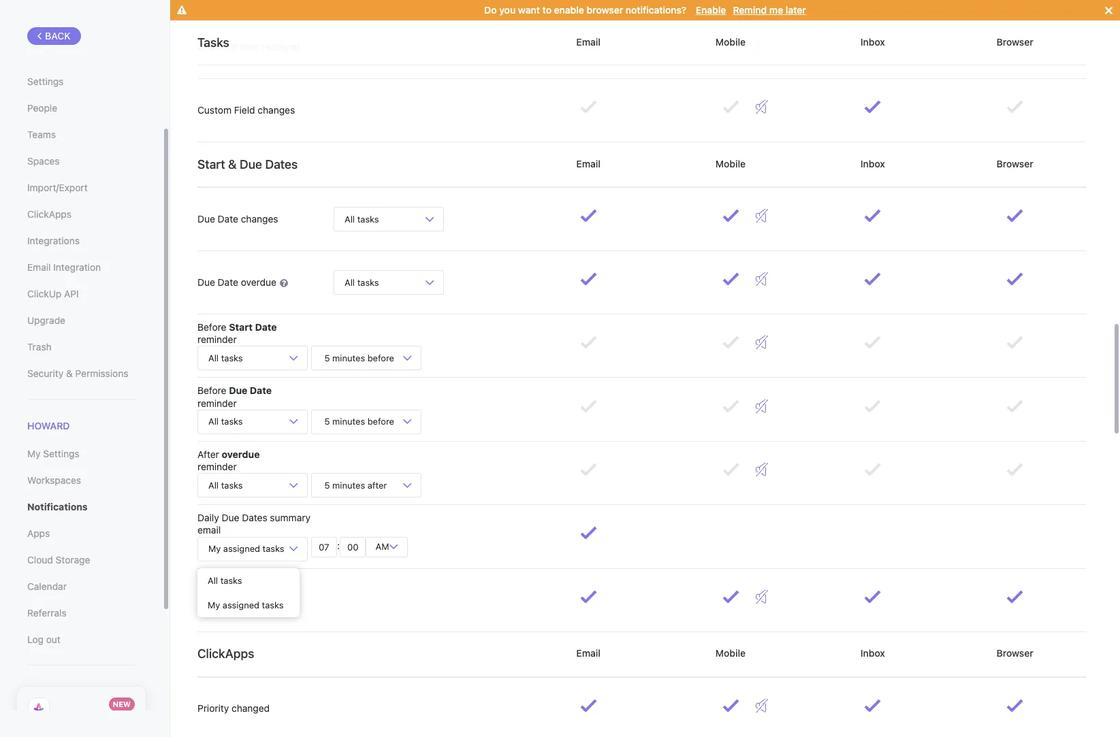 Task type: vqa. For each thing, say whether or not it's contained in the screenshot.
seventh off image from the top of the page
yes



Task type: describe. For each thing, give the bounding box(es) containing it.
mobile for tasks
[[714, 36, 749, 48]]

to
[[543, 4, 552, 16]]

email for start & due dates
[[574, 158, 603, 170]]

priority changed
[[198, 703, 270, 715]]

email for clickapps
[[574, 648, 603, 660]]

after overdue reminder
[[198, 449, 260, 473]]

due inside daily due dates summary email
[[222, 512, 239, 524]]

my settings link
[[27, 443, 136, 466]]

calendar link
[[27, 576, 136, 599]]

cloud
[[27, 555, 53, 566]]

you
[[500, 4, 516, 16]]

due date overdue
[[198, 277, 279, 288]]

5 minutes before for before due date reminder
[[322, 416, 397, 427]]

later
[[786, 4, 807, 16]]

0 vertical spatial dates
[[265, 157, 298, 171]]

workspaces
[[27, 475, 81, 487]]

want
[[518, 4, 540, 16]]

date inside before start date reminder
[[255, 322, 277, 333]]

1 vertical spatial clickapps
[[198, 647, 254, 662]]

enable
[[554, 4, 585, 16]]

date up before start date reminder
[[218, 277, 238, 288]]

5 off image from the top
[[756, 463, 769, 477]]

storage
[[56, 555, 90, 566]]

notifications?
[[626, 4, 687, 16]]

& for start
[[228, 157, 237, 171]]

summary
[[270, 512, 311, 524]]

date inside "before due date reminder"
[[250, 385, 272, 397]]

clickup api link
[[27, 283, 136, 306]]

browser for clickapps
[[995, 648, 1037, 660]]

:
[[337, 540, 340, 552]]

trash link
[[27, 336, 136, 359]]

people
[[27, 102, 57, 114]]

referrals
[[27, 608, 67, 619]]

cloud storage link
[[27, 549, 136, 572]]

2 vertical spatial my
[[208, 600, 220, 611]]

after
[[368, 480, 387, 491]]

4 off image from the top
[[756, 336, 769, 350]]

reminder for start date
[[198, 334, 237, 346]]

workspaces link
[[27, 470, 136, 493]]

log out link
[[27, 629, 136, 652]]

spaces
[[27, 155, 60, 167]]

daily
[[198, 512, 219, 524]]

security
[[27, 368, 64, 380]]

start & due dates
[[198, 157, 298, 171]]

resolved
[[263, 41, 300, 52]]

api
[[64, 288, 79, 300]]

remind
[[733, 4, 767, 16]]

before due date reminder
[[198, 385, 272, 409]]

log
[[27, 634, 44, 646]]

due inside "before due date reminder"
[[229, 385, 248, 397]]

custom
[[198, 104, 232, 116]]

0 vertical spatial my assigned tasks
[[209, 544, 285, 555]]

reminder for due date
[[198, 398, 237, 409]]

back link
[[27, 27, 81, 45]]

1 off image from the top
[[756, 37, 769, 50]]

security & permissions link
[[27, 362, 136, 386]]

my inside 'link'
[[27, 448, 41, 460]]

upgrade
[[27, 315, 65, 326]]

before for before start date reminder
[[368, 353, 395, 364]]

mobile for start & due dates
[[714, 158, 749, 170]]

before start date reminder
[[198, 322, 277, 346]]

start for &
[[198, 157, 225, 171]]

date down start & due dates
[[218, 213, 238, 225]]

browser for start & due dates
[[995, 158, 1037, 170]]

settings inside settings link
[[27, 76, 64, 87]]

after
[[198, 449, 219, 460]]

inbox for start & due dates
[[859, 158, 888, 170]]

start inside before start date reminder
[[229, 322, 253, 333]]

5 for after overdue reminder
[[325, 480, 330, 491]]

minutes for after overdue reminder
[[333, 480, 365, 491]]

changes for custom field changes
[[258, 104, 295, 116]]

spaces link
[[27, 150, 136, 173]]

checklist item resolved
[[198, 41, 300, 52]]

my settings
[[27, 448, 80, 460]]

browser for tasks
[[995, 36, 1037, 48]]

tasks
[[198, 35, 229, 49]]

priority
[[198, 703, 229, 715]]

off image for before
[[756, 400, 769, 413]]

before for before start date reminder
[[198, 322, 227, 333]]

apps link
[[27, 523, 136, 546]]

0 vertical spatial clickapps
[[27, 209, 72, 220]]

checklist
[[198, 41, 238, 52]]



Task type: locate. For each thing, give the bounding box(es) containing it.
3 browser from the top
[[995, 648, 1037, 660]]

1 vertical spatial before
[[198, 385, 227, 397]]

1 vertical spatial 5
[[325, 416, 330, 427]]

reminder inside after overdue reminder
[[198, 461, 237, 473]]

before inside before start date reminder
[[198, 322, 227, 333]]

reminder inside before start date reminder
[[198, 334, 237, 346]]

0 vertical spatial assigned
[[223, 544, 260, 555]]

off image for due date changes
[[756, 209, 769, 223]]

0 vertical spatial browser
[[995, 36, 1037, 48]]

back
[[45, 30, 71, 42]]

before inside "before due date reminder"
[[198, 385, 227, 397]]

settings inside my settings 'link'
[[43, 448, 80, 460]]

do
[[485, 4, 497, 16]]

email
[[198, 525, 221, 536]]

security & permissions
[[27, 368, 128, 380]]

1 inbox from the top
[[859, 36, 888, 48]]

3 5 from the top
[[325, 480, 330, 491]]

1 vertical spatial minutes
[[333, 416, 365, 427]]

settings link
[[27, 70, 136, 93]]

start
[[198, 157, 225, 171], [229, 322, 253, 333], [198, 594, 219, 606]]

off image
[[756, 37, 769, 50], [756, 100, 769, 114], [756, 273, 769, 286], [756, 336, 769, 350], [756, 463, 769, 477], [756, 699, 769, 713]]

2 5 minutes before from the top
[[322, 416, 397, 427]]

1 vertical spatial inbox
[[859, 158, 888, 170]]

email integration link
[[27, 256, 136, 279]]

1 vertical spatial browser
[[995, 158, 1037, 170]]

2 minutes from the top
[[333, 416, 365, 427]]

custom field changes
[[198, 104, 295, 116]]

& up due date changes
[[228, 157, 237, 171]]

integration
[[53, 262, 101, 273]]

date down due date overdue
[[255, 322, 277, 333]]

0 vertical spatial minutes
[[333, 353, 365, 364]]

my
[[27, 448, 41, 460], [209, 544, 221, 555], [208, 600, 220, 611]]

off image
[[756, 209, 769, 223], [756, 400, 769, 413], [756, 590, 769, 604]]

integrations link
[[27, 230, 136, 253]]

1 5 minutes before from the top
[[322, 353, 397, 364]]

import/export link
[[27, 176, 136, 200]]

1 vertical spatial changes
[[241, 213, 278, 225]]

before for before due date reminder
[[198, 385, 227, 397]]

before
[[368, 353, 395, 364], [368, 416, 395, 427]]

& right the security
[[66, 368, 73, 380]]

dates
[[265, 157, 298, 171], [242, 512, 268, 524]]

clickapps
[[27, 209, 72, 220], [198, 647, 254, 662]]

0 vertical spatial &
[[228, 157, 237, 171]]

mobile
[[714, 36, 749, 48], [714, 158, 749, 170], [714, 648, 749, 660]]

0 vertical spatial start
[[198, 157, 225, 171]]

2 vertical spatial off image
[[756, 590, 769, 604]]

None text field
[[311, 537, 337, 558]]

3 minutes from the top
[[333, 480, 365, 491]]

1 vertical spatial reminder
[[198, 398, 237, 409]]

dates left the summary
[[242, 512, 268, 524]]

1 reminder from the top
[[198, 334, 237, 346]]

permissions
[[75, 368, 128, 380]]

before down due date overdue
[[198, 322, 227, 333]]

before down before start date reminder
[[198, 385, 227, 397]]

changes right 'field' in the top of the page
[[258, 104, 295, 116]]

reminder inside "before due date reminder"
[[198, 398, 237, 409]]

2 off image from the top
[[756, 400, 769, 413]]

2 vertical spatial 5
[[325, 480, 330, 491]]

2 vertical spatial inbox
[[859, 648, 888, 660]]

reminder down after
[[198, 461, 237, 473]]

3 off image from the top
[[756, 590, 769, 604]]

my down email
[[209, 544, 221, 555]]

None text field
[[340, 537, 366, 558]]

1 vertical spatial my assigned tasks
[[208, 600, 284, 611]]

1 vertical spatial dates
[[242, 512, 268, 524]]

upgrade link
[[27, 309, 136, 333]]

1 browser from the top
[[995, 36, 1037, 48]]

trash
[[27, 341, 52, 353]]

reminder
[[198, 334, 237, 346], [198, 398, 237, 409], [198, 461, 237, 473]]

minutes
[[333, 353, 365, 364], [333, 416, 365, 427], [333, 480, 365, 491]]

& for security
[[66, 368, 73, 380]]

minutes for before due date reminder
[[333, 416, 365, 427]]

email inside "link"
[[27, 262, 51, 273]]

1 before from the top
[[368, 353, 395, 364]]

1 horizontal spatial &
[[228, 157, 237, 171]]

2 off image from the top
[[756, 100, 769, 114]]

6 off image from the top
[[756, 699, 769, 713]]

item
[[241, 41, 260, 52]]

5 minutes before
[[322, 353, 397, 364], [322, 416, 397, 427]]

2 before from the top
[[368, 416, 395, 427]]

teams
[[27, 129, 56, 140]]

do you want to enable browser notifications? enable remind me later
[[485, 4, 807, 16]]

field
[[234, 104, 255, 116]]

0 vertical spatial mobile
[[714, 36, 749, 48]]

2 vertical spatial start
[[198, 594, 219, 606]]

0 vertical spatial my
[[27, 448, 41, 460]]

2 vertical spatial mobile
[[714, 648, 749, 660]]

1 vertical spatial settings
[[43, 448, 80, 460]]

reminder up after
[[198, 398, 237, 409]]

overdue right after
[[222, 449, 260, 460]]

2 before from the top
[[198, 385, 227, 397]]

referrals link
[[27, 602, 136, 626]]

3 inbox from the top
[[859, 648, 888, 660]]

reminder up "before due date reminder"
[[198, 334, 237, 346]]

log out
[[27, 634, 61, 646]]

2 vertical spatial changes
[[244, 594, 281, 606]]

inbox for tasks
[[859, 36, 888, 48]]

changes right date
[[244, 594, 281, 606]]

clickup api
[[27, 288, 79, 300]]

daily due dates summary email
[[198, 512, 311, 536]]

apps
[[27, 528, 50, 540]]

0 horizontal spatial &
[[66, 368, 73, 380]]

2 5 from the top
[[325, 416, 330, 427]]

date
[[222, 594, 241, 606]]

1 5 from the top
[[325, 353, 330, 364]]

import/export
[[27, 182, 88, 194]]

0 horizontal spatial clickapps
[[27, 209, 72, 220]]

start date changes
[[198, 594, 281, 606]]

date down before start date reminder
[[250, 385, 272, 397]]

1 horizontal spatial clickapps
[[198, 647, 254, 662]]

email for tasks
[[574, 36, 603, 48]]

2 vertical spatial reminder
[[198, 461, 237, 473]]

5 for before start date reminder
[[325, 353, 330, 364]]

am
[[373, 542, 392, 553]]

0 vertical spatial overdue
[[241, 277, 277, 288]]

teams link
[[27, 123, 136, 146]]

changes for start date changes
[[244, 594, 281, 606]]

1 mobile from the top
[[714, 36, 749, 48]]

all
[[345, 214, 355, 225], [345, 277, 355, 288], [209, 353, 219, 364], [209, 416, 219, 427], [209, 480, 219, 491], [208, 575, 218, 586]]

changed
[[232, 703, 270, 715]]

changes for due date changes
[[241, 213, 278, 225]]

1 off image from the top
[[756, 209, 769, 223]]

0 vertical spatial settings
[[27, 76, 64, 87]]

2 browser from the top
[[995, 158, 1037, 170]]

0 vertical spatial before
[[198, 322, 227, 333]]

settings up workspaces
[[43, 448, 80, 460]]

enable
[[696, 4, 727, 16]]

browser
[[995, 36, 1037, 48], [995, 158, 1037, 170], [995, 648, 1037, 660]]

1 minutes from the top
[[333, 353, 365, 364]]

1 vertical spatial overdue
[[222, 449, 260, 460]]

people link
[[27, 97, 136, 120]]

1 vertical spatial start
[[229, 322, 253, 333]]

1 vertical spatial off image
[[756, 400, 769, 413]]

2 vertical spatial minutes
[[333, 480, 365, 491]]

5 minutes after
[[322, 480, 390, 491]]

1 vertical spatial 5 minutes before
[[322, 416, 397, 427]]

3 reminder from the top
[[198, 461, 237, 473]]

integrations
[[27, 235, 80, 247]]

2 inbox from the top
[[859, 158, 888, 170]]

dates down custom field changes
[[265, 157, 298, 171]]

1 vertical spatial &
[[66, 368, 73, 380]]

new
[[113, 701, 131, 709]]

0 vertical spatial before
[[368, 353, 395, 364]]

clickapps down date
[[198, 647, 254, 662]]

howard
[[27, 420, 70, 432]]

inbox
[[859, 36, 888, 48], [859, 158, 888, 170], [859, 648, 888, 660]]

0 vertical spatial 5 minutes before
[[322, 353, 397, 364]]

1 before from the top
[[198, 322, 227, 333]]

all tasks
[[345, 214, 379, 225], [345, 277, 379, 288], [209, 353, 243, 364], [209, 416, 243, 427], [209, 480, 243, 491], [208, 575, 242, 586]]

1 vertical spatial mobile
[[714, 158, 749, 170]]

my left date
[[208, 600, 220, 611]]

mobile for clickapps
[[714, 648, 749, 660]]

settings up people
[[27, 76, 64, 87]]

clickup
[[27, 288, 62, 300]]

start down "custom"
[[198, 157, 225, 171]]

1 vertical spatial before
[[368, 416, 395, 427]]

1 vertical spatial assigned
[[223, 600, 260, 611]]

calendar
[[27, 581, 67, 593]]

notifications link
[[27, 496, 136, 519]]

0 vertical spatial off image
[[756, 209, 769, 223]]

5 minutes before for before start date reminder
[[322, 353, 397, 364]]

out
[[46, 634, 61, 646]]

3 mobile from the top
[[714, 648, 749, 660]]

inbox for clickapps
[[859, 648, 888, 660]]

my assigned tasks
[[209, 544, 285, 555], [208, 600, 284, 611]]

settings
[[27, 76, 64, 87], [43, 448, 80, 460]]

cloud storage
[[27, 555, 90, 566]]

1 vertical spatial my
[[209, 544, 221, 555]]

before for before due date reminder
[[368, 416, 395, 427]]

0 vertical spatial reminder
[[198, 334, 237, 346]]

my down howard at the bottom
[[27, 448, 41, 460]]

3 off image from the top
[[756, 273, 769, 286]]

5 for before due date reminder
[[325, 416, 330, 427]]

date
[[218, 213, 238, 225], [218, 277, 238, 288], [255, 322, 277, 333], [250, 385, 272, 397]]

dates inside daily due dates summary email
[[242, 512, 268, 524]]

2 vertical spatial browser
[[995, 648, 1037, 660]]

browser
[[587, 4, 624, 16]]

minutes for before start date reminder
[[333, 353, 365, 364]]

0 vertical spatial inbox
[[859, 36, 888, 48]]

due date changes
[[198, 213, 278, 225]]

notifications
[[27, 502, 88, 513]]

overdue
[[241, 277, 277, 288], [222, 449, 260, 460]]

before
[[198, 322, 227, 333], [198, 385, 227, 397]]

overdue up before start date reminder
[[241, 277, 277, 288]]

start down due date overdue
[[229, 322, 253, 333]]

overdue inside after overdue reminder
[[222, 449, 260, 460]]

2 mobile from the top
[[714, 158, 749, 170]]

email integration
[[27, 262, 101, 273]]

changes down start & due dates
[[241, 213, 278, 225]]

5
[[325, 353, 330, 364], [325, 416, 330, 427], [325, 480, 330, 491]]

clickapps link
[[27, 203, 136, 226]]

me
[[770, 4, 784, 16]]

2 reminder from the top
[[198, 398, 237, 409]]

start for date
[[198, 594, 219, 606]]

start left date
[[198, 594, 219, 606]]

&
[[228, 157, 237, 171], [66, 368, 73, 380]]

0 vertical spatial changes
[[258, 104, 295, 116]]

0 vertical spatial 5
[[325, 353, 330, 364]]

email
[[574, 36, 603, 48], [574, 158, 603, 170], [27, 262, 51, 273], [574, 648, 603, 660]]

clickapps up integrations
[[27, 209, 72, 220]]

changes
[[258, 104, 295, 116], [241, 213, 278, 225], [244, 594, 281, 606]]



